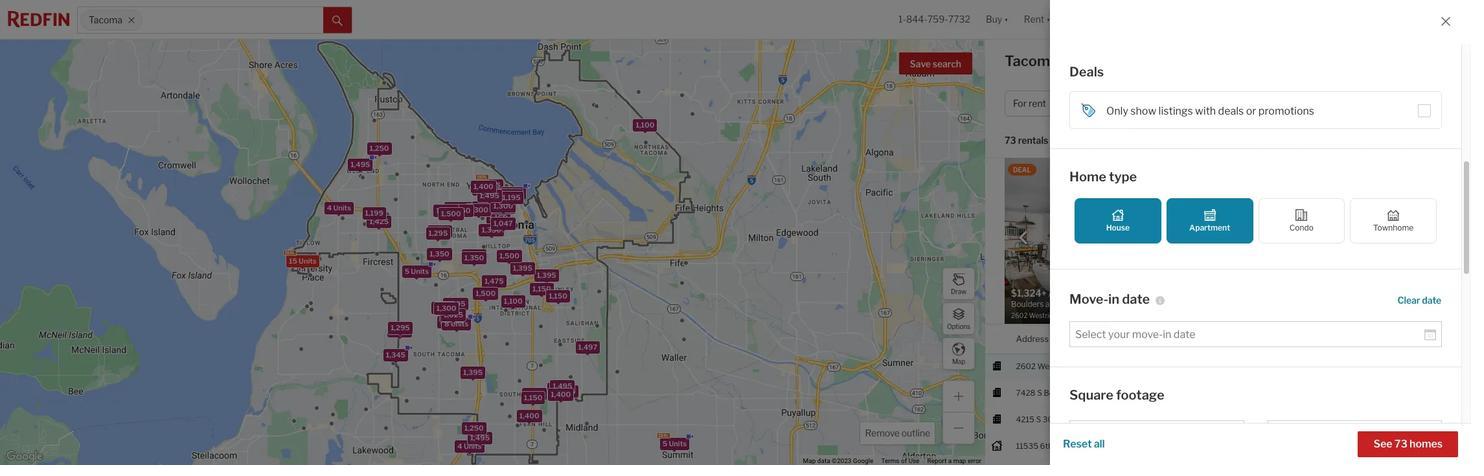 Task type: describe. For each thing, give the bounding box(es) containing it.
1 vertical spatial 5
[[440, 317, 444, 326]]

1,095
[[445, 299, 465, 308]]

0 horizontal spatial 1,250
[[369, 143, 389, 152]]

in
[[1108, 291, 1119, 307]]

photos
[[1370, 138, 1405, 150]]

1,475
[[484, 276, 503, 285]]

a
[[948, 457, 952, 465]]

s for 7428
[[1037, 388, 1042, 398]]

photos button
[[1368, 137, 1420, 156]]

clear date
[[1398, 294, 1441, 305]]

Condo checkbox
[[1258, 198, 1345, 243]]

photo of 2602 westridge ave w, tacoma, wa 98466 image
[[1005, 158, 1228, 324]]

Select your move-in date text field
[[1075, 328, 1425, 340]]

terms of use
[[881, 457, 920, 465]]

1,350 up 1,200
[[481, 225, 501, 234]]

type
[[1109, 169, 1137, 185]]

1 horizontal spatial 1,100
[[635, 120, 654, 129]]

details
[[1390, 304, 1418, 315]]

location button
[[1102, 325, 1137, 354]]

house
[[1106, 223, 1130, 232]]

1,350 left 1,200
[[429, 249, 449, 258]]

table button
[[1420, 137, 1452, 157]]

1 1+ from the left
[[1283, 98, 1293, 109]]

0 vertical spatial 1,450
[[500, 190, 520, 199]]

/mo for $1,450+ /mo
[[1199, 414, 1213, 424]]

of
[[901, 457, 907, 465]]

save search button
[[899, 52, 972, 74]]

st for 7428 s bell st
[[1059, 388, 1067, 398]]

apartment inside option
[[1189, 223, 1230, 232]]

7428
[[1016, 388, 1036, 398]]

address button
[[1016, 325, 1049, 354]]

11535 6th ave e
[[1016, 441, 1075, 451]]

outline
[[902, 428, 930, 439]]

condo
[[1290, 223, 1314, 232]]

0 vertical spatial days
[[1307, 190, 1324, 200]]

1-844-759-7732 link
[[899, 14, 970, 25]]

— for 14 days
[[1322, 414, 1329, 424]]

2 vertical spatial 5 units
[[662, 439, 686, 448]]

$1,450+
[[1167, 414, 1197, 424]]

bell
[[1044, 388, 1058, 398]]

2602
[[1016, 361, 1036, 371]]

square footage
[[1070, 387, 1165, 403]]

show
[[1131, 105, 1156, 117]]

hoa
[[1239, 208, 1256, 218]]

ave for 6th
[[1054, 441, 1068, 451]]

reset all button
[[1063, 431, 1105, 457]]

$1.5k
[[1110, 98, 1133, 109]]

1,497
[[578, 342, 597, 351]]

ave for westridge
[[1077, 361, 1091, 371]]

no
[[1327, 427, 1341, 440]]

73 rentals
[[1005, 135, 1048, 146]]

report
[[927, 457, 947, 465]]

s for 4215
[[1036, 414, 1041, 424]]

status
[[1339, 208, 1362, 218]]

House checkbox
[[1075, 198, 1161, 243]]

bd
[[1294, 98, 1305, 109]]

Townhome checkbox
[[1350, 198, 1437, 243]]

map for map
[[952, 357, 965, 365]]

move-
[[1070, 291, 1108, 307]]

draw
[[951, 287, 967, 295]]

listings
[[1159, 105, 1193, 117]]

1,225
[[556, 386, 575, 395]]

7732
[[948, 14, 970, 25]]

favorite this home image for 2 days
[[1438, 357, 1454, 373]]

1 horizontal spatial 1,250
[[464, 423, 483, 433]]

use
[[909, 457, 920, 465]]

1,345
[[386, 350, 405, 360]]

on
[[1239, 190, 1249, 200]]

terms
[[881, 457, 900, 465]]

day
[[1391, 441, 1404, 451]]

no max
[[1327, 427, 1364, 440]]

see
[[1374, 438, 1392, 450]]

1+ bd / 1+ ba button
[[1274, 91, 1357, 117]]

address
[[1016, 333, 1049, 344]]

search
[[933, 58, 961, 69]]

option group containing house
[[1075, 198, 1437, 243]]

favorite this home image
[[1438, 437, 1454, 453]]

homes
[[1410, 438, 1443, 450]]

with
[[1195, 105, 1216, 117]]

all filters • 4 button
[[1362, 91, 1447, 117]]

remove tacoma image
[[128, 16, 136, 24]]

tacoma down 2602 westridge ave w tacoma
[[1102, 388, 1131, 398]]

2 vertical spatial 4
[[457, 441, 462, 450]]

up
[[1085, 98, 1097, 109]]

for rent
[[1013, 98, 1046, 109]]

11535
[[1016, 441, 1038, 451]]

6th
[[1040, 441, 1053, 451]]

1,149
[[433, 303, 452, 312]]

Apartment checkbox
[[1167, 198, 1253, 243]]

844-
[[906, 14, 928, 25]]

1,025
[[443, 310, 463, 319]]

0 horizontal spatial 2 days
[[1300, 190, 1324, 200]]

$1,450+ /mo
[[1167, 414, 1213, 424]]

2602 westridge ave w tacoma
[[1016, 361, 1131, 371]]



Task type: locate. For each thing, give the bounding box(es) containing it.
report a map error link
[[927, 457, 981, 465]]

rent
[[1029, 98, 1046, 109]]

2 horizontal spatial 4
[[1432, 98, 1438, 109]]

1,450 up 1,047
[[500, 190, 520, 199]]

2 days left lot
[[1300, 190, 1324, 200]]

2 vertical spatial —
[[1322, 414, 1329, 424]]

map left data
[[803, 457, 816, 465]]

favorite this home image
[[1438, 357, 1454, 373], [1438, 410, 1454, 426]]

2 favorite this home image from the top
[[1438, 410, 1454, 426]]

1,350
[[504, 188, 523, 198], [481, 225, 501, 234], [429, 249, 449, 258], [464, 253, 484, 262]]

move-in date
[[1070, 291, 1150, 307]]

2 days
[[1300, 190, 1324, 200], [1380, 361, 1403, 371]]

•
[[1427, 98, 1430, 109]]

/mo for $1,324+ /mo
[[1198, 361, 1212, 371]]

house, apartment
[[1170, 98, 1249, 109]]

/
[[1307, 98, 1311, 109]]

days up 14 days at right bottom
[[1386, 361, 1403, 371]]

view details link
[[1360, 297, 1425, 320]]

0 horizontal spatial 4 units
[[327, 203, 351, 212]]

1+
[[1283, 98, 1293, 109], [1312, 98, 1322, 109]]

1 vertical spatial st
[[1062, 414, 1070, 424]]

1 horizontal spatial 5
[[440, 317, 444, 326]]

tacoma
[[89, 14, 122, 26], [1005, 52, 1058, 69], [1102, 361, 1131, 371], [1102, 388, 1131, 398], [1102, 414, 1131, 424], [1102, 441, 1131, 451]]

0 horizontal spatial 1,100
[[504, 297, 522, 306]]

save search
[[910, 58, 961, 69]]

favorite this home image for 14 days
[[1438, 410, 1454, 426]]

$1,495
[[1167, 388, 1192, 398]]

tacoma up for rent on the top right of page
[[1005, 52, 1058, 69]]

1,300
[[493, 201, 513, 210], [468, 205, 488, 214], [486, 205, 506, 214], [436, 304, 456, 313]]

1 vertical spatial —
[[1322, 361, 1329, 371]]

1-844-759-7732
[[899, 14, 970, 25]]

3
[[447, 203, 452, 212]]

s left the bell
[[1037, 388, 1042, 398]]

table
[[1422, 138, 1449, 150]]

rentals
[[1061, 52, 1113, 69]]

days for $1,450+ /mo
[[1390, 414, 1407, 424]]

1 horizontal spatial ave
[[1077, 361, 1091, 371]]

1,318
[[435, 303, 453, 312]]

map down "options"
[[952, 357, 965, 365]]

date right clear
[[1422, 294, 1441, 305]]

1 vertical spatial map
[[803, 457, 816, 465]]

map inside map button
[[952, 357, 965, 365]]

2 vertical spatial 5
[[662, 439, 667, 448]]

1,195
[[502, 193, 520, 202]]

promotions
[[1259, 105, 1314, 117]]

0 vertical spatial —
[[1417, 190, 1424, 200]]

home type
[[1070, 169, 1137, 185]]

1,047
[[493, 219, 512, 228]]

google image
[[3, 448, 46, 465]]

0 vertical spatial favorite this home image
[[1438, 357, 1454, 373]]

map
[[952, 357, 965, 365], [803, 457, 816, 465]]

0 vertical spatial 2 days
[[1300, 190, 1324, 200]]

2 vertical spatial days
[[1390, 414, 1407, 424]]

0 vertical spatial /mo
[[1198, 361, 1212, 371]]

map button
[[943, 338, 975, 370]]

days right "14"
[[1390, 414, 1407, 424]]

1,450 up 1,200
[[451, 206, 470, 215]]

apartment inside button
[[1201, 98, 1249, 109]]

1 horizontal spatial 1+
[[1312, 98, 1322, 109]]

1 favorite this home image from the top
[[1438, 357, 1454, 373]]

error
[[968, 457, 981, 465]]

up to $1.5k
[[1085, 98, 1133, 109]]

759-
[[927, 14, 948, 25]]

1,250
[[369, 143, 389, 152], [464, 423, 483, 433]]

0 vertical spatial 5 units
[[404, 266, 428, 275]]

0 vertical spatial 1,100
[[635, 120, 654, 129]]

1 horizontal spatial date
[[1422, 294, 1441, 305]]

1 horizontal spatial 2 days
[[1380, 361, 1403, 371]]

1 vertical spatial 4 units
[[457, 441, 481, 450]]

0 vertical spatial apartment
[[1201, 98, 1249, 109]]

2 horizontal spatial 5
[[662, 439, 667, 448]]

0 horizontal spatial 5
[[404, 266, 409, 275]]

0 vertical spatial 1,250
[[369, 143, 389, 152]]

5
[[404, 266, 409, 275], [440, 317, 444, 326], [662, 439, 667, 448]]

for
[[1013, 98, 1027, 109]]

options button
[[943, 303, 975, 335]]

days left lot
[[1307, 190, 1324, 200]]

house,
[[1170, 98, 1199, 109]]

1 horizontal spatial 73
[[1395, 438, 1408, 450]]

2 horizontal spatial 5 units
[[662, 439, 686, 448]]

/mo right $1,450+
[[1199, 414, 1213, 424]]

ba
[[1324, 98, 1335, 109]]

1 vertical spatial 1,100
[[504, 297, 522, 306]]

ave left the e
[[1054, 441, 1068, 451]]

0 vertical spatial 5
[[404, 266, 409, 275]]

on redfin
[[1239, 190, 1275, 200]]

2 days up 14 days at right bottom
[[1380, 361, 1403, 371]]

days for $1,324+ /mo
[[1386, 361, 1403, 371]]

1,200
[[464, 250, 484, 259]]

tacoma right w
[[1102, 361, 1131, 371]]

0 vertical spatial st
[[1059, 388, 1067, 398]]

1 horizontal spatial 2
[[1380, 361, 1384, 371]]

tacoma down "square footage"
[[1102, 414, 1131, 424]]

2 1+ from the left
[[1312, 98, 1322, 109]]

1,450
[[500, 190, 520, 199], [451, 206, 470, 215]]

1 vertical spatial ave
[[1054, 441, 1068, 451]]

< 1 day
[[1380, 441, 1404, 451]]

see 73 homes button
[[1358, 431, 1458, 457]]

1 vertical spatial 1,250
[[464, 423, 483, 433]]

1+ left bd
[[1283, 98, 1293, 109]]

date
[[1122, 291, 1150, 307], [1422, 294, 1441, 305]]

— for 2 days
[[1322, 361, 1329, 371]]

$1,324+
[[1167, 361, 1196, 371]]

/mo
[[1198, 361, 1212, 371], [1199, 414, 1213, 424]]

8 units
[[444, 319, 468, 328]]

1,350 up 1,047
[[504, 188, 523, 198]]

0 vertical spatial ave
[[1077, 361, 1091, 371]]

1+ bd / 1+ ba
[[1283, 98, 1335, 109]]

westridge
[[1038, 361, 1075, 371]]

1,295
[[481, 180, 500, 189], [494, 202, 513, 211], [474, 203, 494, 212], [428, 228, 447, 238], [390, 323, 410, 332]]

1 horizontal spatial map
[[952, 357, 965, 365]]

14 days
[[1380, 414, 1407, 424]]

1 horizontal spatial 4
[[457, 441, 462, 450]]

0 horizontal spatial 1+
[[1283, 98, 1293, 109]]

/mo right $1,324+
[[1198, 361, 1212, 371]]

draw button
[[943, 268, 975, 300]]

1 horizontal spatial 5 units
[[440, 317, 464, 326]]

0 vertical spatial s
[[1037, 388, 1042, 398]]

0 vertical spatial 4 units
[[327, 203, 351, 212]]

remove outline button
[[861, 422, 935, 444]]

1 vertical spatial 73
[[1395, 438, 1408, 450]]

s left 30th
[[1036, 414, 1041, 424]]

previous button image
[[1017, 231, 1030, 244]]

1,400
[[473, 182, 493, 191], [475, 184, 495, 193], [551, 389, 571, 398], [519, 411, 539, 420]]

date right in
[[1122, 291, 1150, 307]]

1-
[[899, 14, 906, 25]]

2 up condo
[[1300, 190, 1305, 200]]

view details
[[1368, 304, 1418, 315]]

save
[[910, 58, 931, 69]]

0 vertical spatial 73
[[1005, 135, 1016, 146]]

4 units
[[327, 203, 351, 212], [457, 441, 481, 450]]

©2023
[[832, 457, 851, 465]]

0 horizontal spatial 1,450
[[451, 206, 470, 215]]

4215 s 30th st
[[1016, 414, 1070, 424]]

1 vertical spatial days
[[1386, 361, 1403, 371]]

30th
[[1043, 414, 1061, 424]]

only
[[1106, 105, 1128, 117]]

1 vertical spatial 4
[[327, 203, 331, 212]]

7428 s bell st
[[1016, 388, 1067, 398]]

73 right see
[[1395, 438, 1408, 450]]

submit search image
[[332, 15, 343, 26]]

to
[[1099, 98, 1108, 109]]

days
[[1307, 190, 1324, 200], [1386, 361, 1403, 371], [1390, 414, 1407, 424]]

deals
[[1218, 105, 1244, 117]]

date inside "button"
[[1422, 294, 1441, 305]]

4215
[[1016, 414, 1034, 424]]

0 horizontal spatial ave
[[1054, 441, 1068, 451]]

options
[[947, 322, 970, 330]]

st right the bell
[[1059, 388, 1067, 398]]

1 vertical spatial /mo
[[1199, 414, 1213, 424]]

st right 30th
[[1062, 414, 1070, 424]]

1 horizontal spatial 1,450
[[500, 190, 520, 199]]

tacoma left remove tacoma icon
[[89, 14, 122, 26]]

1 vertical spatial 2 days
[[1380, 361, 1403, 371]]

1 vertical spatial 5 units
[[440, 317, 464, 326]]

0 horizontal spatial 4
[[327, 203, 331, 212]]

1+ right /
[[1312, 98, 1322, 109]]

house, apartment button
[[1161, 91, 1269, 117]]

1 vertical spatial s
[[1036, 414, 1041, 424]]

0 horizontal spatial 73
[[1005, 135, 1016, 146]]

view
[[1368, 304, 1388, 315]]

1,500
[[436, 205, 456, 215], [441, 209, 461, 218], [499, 251, 519, 260], [475, 289, 495, 298]]

filters
[[1400, 98, 1425, 109]]

1 vertical spatial 2
[[1380, 361, 1384, 371]]

0 vertical spatial map
[[952, 357, 965, 365]]

1 vertical spatial 1,450
[[451, 206, 470, 215]]

0 horizontal spatial 5 units
[[404, 266, 428, 275]]

1 vertical spatial favorite this home image
[[1438, 410, 1454, 426]]

up to $1.5k button
[[1076, 91, 1156, 117]]

square
[[1070, 387, 1114, 403]]

2 up "14"
[[1380, 361, 1384, 371]]

0 horizontal spatial 2
[[1300, 190, 1305, 200]]

all filters • 4
[[1386, 98, 1438, 109]]

4 inside button
[[1432, 98, 1438, 109]]

None search field
[[143, 7, 323, 33]]

clear
[[1398, 294, 1420, 305]]

map
[[953, 457, 966, 465]]

1,350 up 1,095
[[464, 253, 484, 262]]

ave left w
[[1077, 361, 1091, 371]]

only show listings with deals or promotions
[[1106, 105, 1314, 117]]

0 horizontal spatial date
[[1122, 291, 1150, 307]]

option group
[[1075, 198, 1437, 243]]

st for 4215 s 30th st
[[1062, 414, 1070, 424]]

next button image
[[1203, 231, 1216, 244]]

rentals
[[1018, 135, 1048, 146]]

map for map data ©2023 google
[[803, 457, 816, 465]]

0 vertical spatial 2
[[1300, 190, 1305, 200]]

deal
[[1013, 166, 1031, 174]]

location
[[1102, 333, 1137, 344]]

4
[[1432, 98, 1438, 109], [327, 203, 331, 212], [457, 441, 462, 450]]

73 left rentals
[[1005, 135, 1016, 146]]

tacoma right reset
[[1102, 441, 1131, 451]]

0 horizontal spatial map
[[803, 457, 816, 465]]

map region
[[0, 0, 1034, 465]]

15 units
[[289, 256, 316, 265]]

1 horizontal spatial 4 units
[[457, 441, 481, 450]]

73 inside 'button'
[[1395, 438, 1408, 450]]

1,199
[[365, 208, 383, 218]]

redfin
[[1251, 190, 1275, 200]]

1 vertical spatial apartment
[[1189, 223, 1230, 232]]

0 vertical spatial 4
[[1432, 98, 1438, 109]]



Task type: vqa. For each thing, say whether or not it's contained in the screenshot.
the bottommost "5 units"
yes



